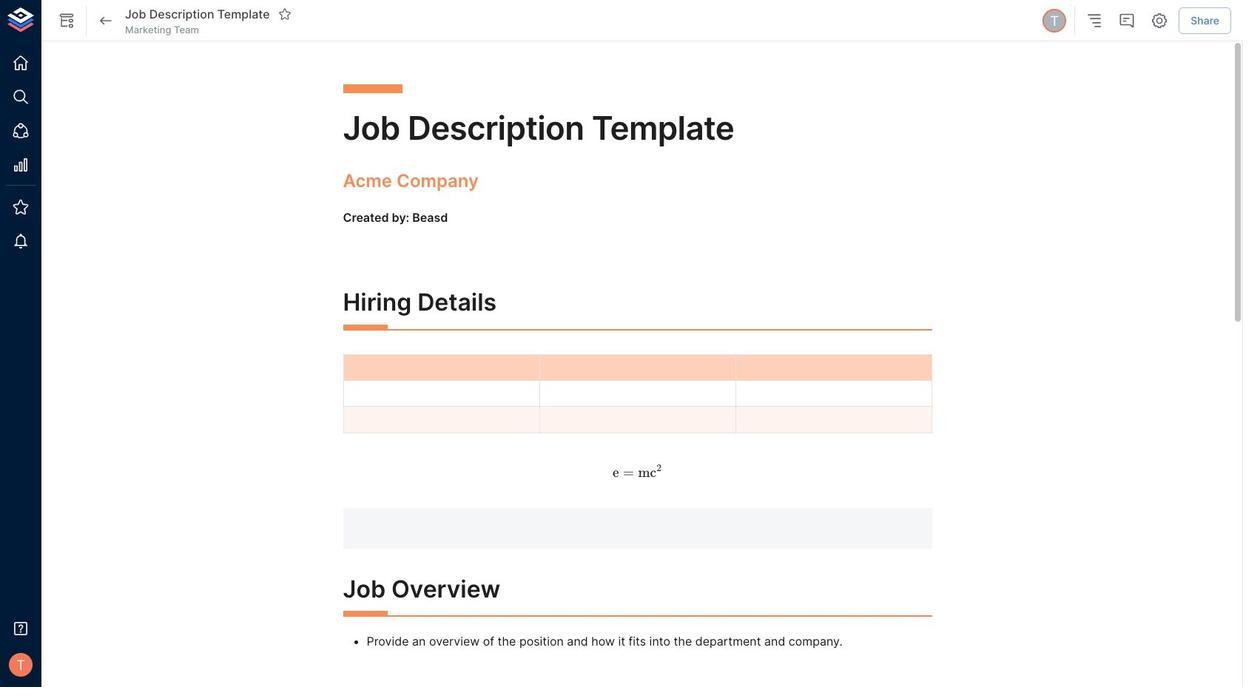 Task type: describe. For each thing, give the bounding box(es) containing it.
table of contents image
[[1086, 12, 1104, 30]]

go back image
[[97, 12, 115, 30]]



Task type: vqa. For each thing, say whether or not it's contained in the screenshot.
bottommost T
no



Task type: locate. For each thing, give the bounding box(es) containing it.
favorite image
[[278, 7, 291, 21]]

settings image
[[1151, 12, 1169, 30]]

show wiki image
[[58, 12, 75, 30]]

comments image
[[1118, 12, 1136, 30]]



